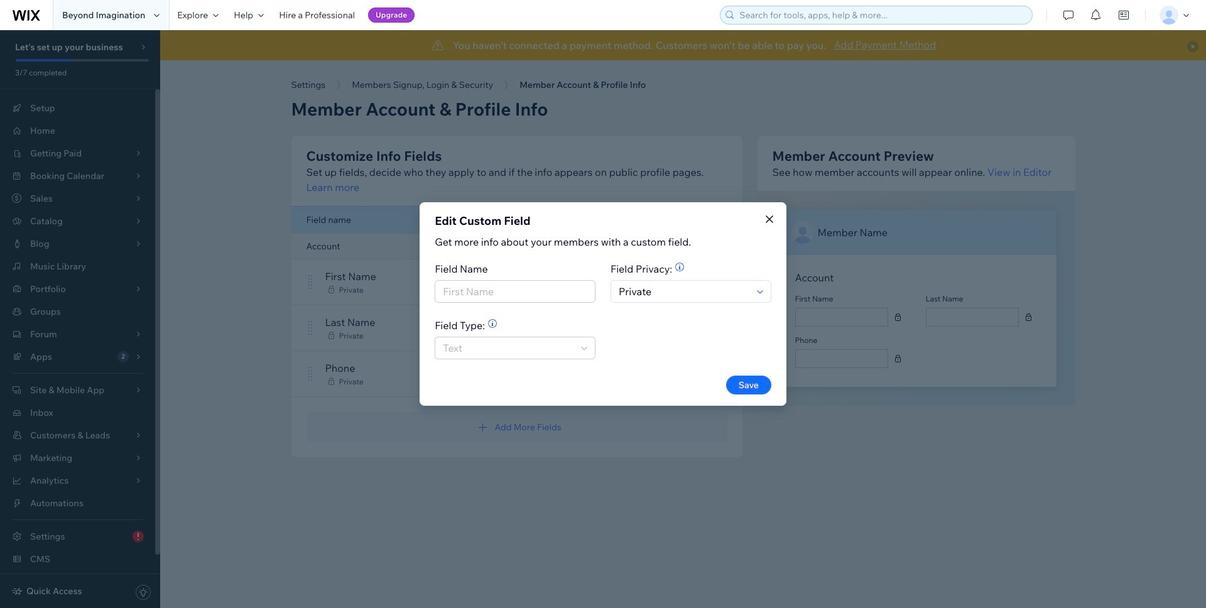 Task type: vqa. For each thing, say whether or not it's contained in the screenshot.
Sidebar element at the left of page
yes



Task type: describe. For each thing, give the bounding box(es) containing it.
sidebar element
[[0, 30, 160, 608]]

-Select Type- field
[[439, 337, 577, 359]]

Search for tools, apps, help & more... field
[[736, 6, 1029, 24]]



Task type: locate. For each thing, give the bounding box(es) containing it.
None field
[[615, 281, 753, 302]]

None text field
[[800, 309, 884, 326], [930, 309, 1015, 326], [800, 350, 884, 368], [800, 309, 884, 326], [930, 309, 1015, 326], [800, 350, 884, 368]]

alert
[[160, 30, 1206, 60]]

E.g. Birth Date field
[[439, 281, 591, 302]]



